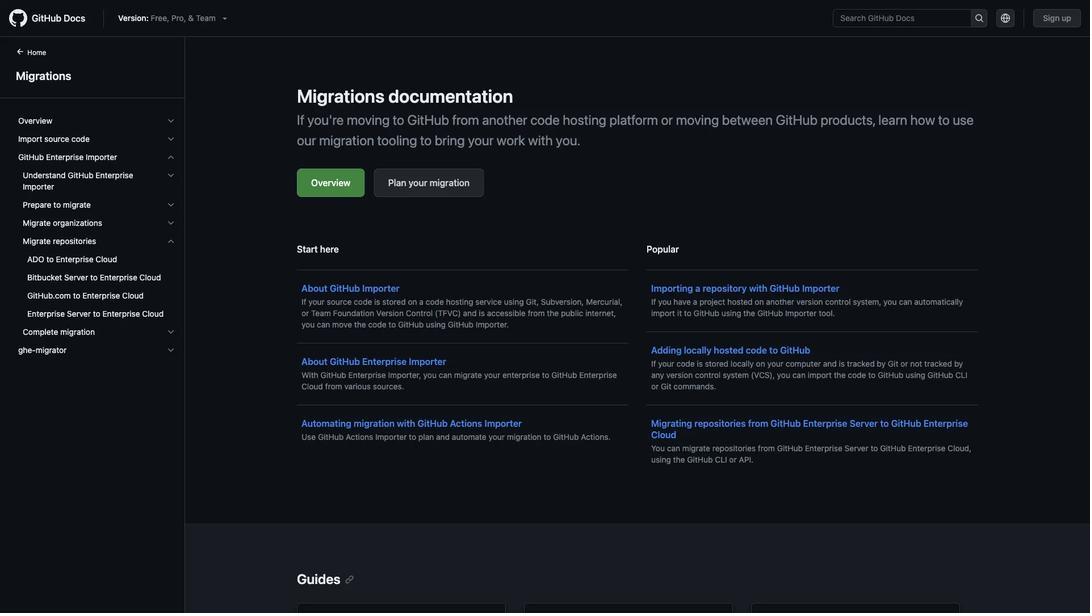 Task type: vqa. For each thing, say whether or not it's contained in the screenshot.
graph.
no



Task type: locate. For each thing, give the bounding box(es) containing it.
using inside migrating repositories from github enterprise server to github enterprise cloud you can migrate repositories from github enterprise server to github enterprise cloud, using the github cli or api.
[[651, 455, 671, 465]]

stored inside about github importer if your source code is stored on a code hosting service using git, subversion, mercurial, or team foundation version control (tfvc) and is accessible from the public internet, you can move the code to github using github importer.
[[382, 297, 406, 307]]

1 about from the top
[[302, 283, 328, 294]]

migrate up organizations
[[63, 200, 91, 210]]

1 horizontal spatial another
[[766, 297, 795, 307]]

migrate repositories
[[23, 237, 96, 246]]

or down any
[[651, 382, 659, 391]]

enterprise server to enterprise cloud link
[[14, 305, 180, 323]]

repositories
[[53, 237, 96, 246], [695, 418, 746, 429], [713, 444, 756, 453]]

2 vertical spatial and
[[436, 432, 450, 442]]

2 vertical spatial sc 9kayk9 0 image
[[166, 328, 175, 337]]

git,
[[526, 297, 539, 307]]

migrations element
[[0, 46, 185, 612]]

you inside about github enterprise importer with github enterprise importer, you can migrate your enterprise to github enterprise cloud from various sources.
[[423, 371, 437, 380]]

github enterprise importer element containing github enterprise importer
[[9, 148, 185, 341]]

1 horizontal spatial source
[[327, 297, 352, 307]]

by left not
[[877, 359, 886, 369]]

tracked
[[847, 359, 875, 369], [925, 359, 952, 369]]

on up (vcs),
[[756, 359, 765, 369]]

0 vertical spatial migrate
[[63, 200, 91, 210]]

on inside importing a repository with github importer if you have a project hosted on another version control system, you can automatically import it to github using the github importer tool.
[[755, 297, 764, 307]]

0 vertical spatial hosted
[[728, 297, 753, 307]]

github enterprise importer button
[[14, 148, 180, 166]]

sc 9kayk9 0 image inside prepare to migrate dropdown button
[[166, 200, 175, 210]]

if down "importing"
[[651, 297, 656, 307]]

0 vertical spatial about
[[302, 283, 328, 294]]

cli inside adding locally hosted code to github if your code is stored locally on your computer and is tracked by git or not tracked by any version control system (vcs), you can import the code to github using github cli or git commands.
[[956, 371, 968, 380]]

you left move
[[302, 320, 315, 329]]

sc 9kayk9 0 image inside complete migration dropdown button
[[166, 328, 175, 337]]

moving up tooling
[[347, 112, 390, 128]]

guides link
[[297, 571, 354, 587]]

git left not
[[888, 359, 899, 369]]

0 horizontal spatial cli
[[715, 455, 727, 465]]

your left work
[[468, 132, 494, 148]]

you right system,
[[884, 297, 897, 307]]

bitbucket server to enterprise cloud link
[[14, 269, 180, 287]]

0 horizontal spatial version
[[666, 371, 693, 380]]

source
[[44, 134, 69, 144], [327, 297, 352, 307]]

0 vertical spatial version
[[797, 297, 823, 307]]

1 migrate from the top
[[23, 218, 51, 228]]

or left the foundation
[[302, 309, 309, 318]]

sc 9kayk9 0 image for ghe-migrator
[[166, 346, 175, 355]]

0 horizontal spatial moving
[[347, 112, 390, 128]]

0 horizontal spatial git
[[661, 382, 672, 391]]

1 horizontal spatial stored
[[705, 359, 729, 369]]

or right platform
[[661, 112, 673, 128]]

1 vertical spatial cli
[[715, 455, 727, 465]]

actions.
[[581, 432, 611, 442]]

2 vertical spatial migrate
[[683, 444, 710, 453]]

1 vertical spatial locally
[[731, 359, 754, 369]]

a up project at the right of page
[[696, 283, 701, 294]]

1 migrate repositories element from the top
[[9, 232, 185, 323]]

your inside migrations documentation if you're moving to github from another code hosting platform or moving between github products, learn how to use our migration tooling to bring your work with you.
[[468, 132, 494, 148]]

migrate up ado
[[23, 237, 51, 246]]

1 tracked from the left
[[847, 359, 875, 369]]

on right project at the right of page
[[755, 297, 764, 307]]

sc 9kayk9 0 image
[[166, 135, 175, 144], [166, 171, 175, 180], [166, 200, 175, 210], [166, 219, 175, 228], [166, 237, 175, 246], [166, 346, 175, 355]]

is
[[374, 297, 380, 307], [479, 309, 485, 318], [697, 359, 703, 369], [839, 359, 845, 369]]

your left enterprise
[[484, 371, 501, 380]]

1 horizontal spatial with
[[528, 132, 553, 148]]

0 vertical spatial control
[[825, 297, 851, 307]]

if down start
[[302, 297, 306, 307]]

you right importer,
[[423, 371, 437, 380]]

0 vertical spatial another
[[482, 112, 527, 128]]

and inside automating migration with github actions importer use github actions importer to plan and automate your migration to github actions.
[[436, 432, 450, 442]]

cli
[[956, 371, 968, 380], [715, 455, 727, 465]]

team left the foundation
[[311, 309, 331, 318]]

overview
[[18, 116, 52, 126], [311, 177, 351, 188]]

1 horizontal spatial and
[[463, 309, 477, 318]]

using
[[504, 297, 524, 307], [722, 309, 741, 318], [426, 320, 446, 329], [906, 371, 926, 380], [651, 455, 671, 465]]

with inside importing a repository with github importer if you have a project hosted on another version control system, you can automatically import it to github using the github importer tool.
[[749, 283, 768, 294]]

1 vertical spatial about
[[302, 356, 328, 367]]

to inside about github importer if your source code is stored on a code hosting service using git, subversion, mercurial, or team foundation version control (tfvc) and is accessible from the public internet, you can move the code to github using github importer.
[[389, 320, 396, 329]]

and right computer
[[823, 359, 837, 369]]

moving left between
[[676, 112, 719, 128]]

to inside dropdown button
[[53, 200, 61, 210]]

migrations down home link
[[16, 69, 71, 82]]

tracked left not
[[847, 359, 875, 369]]

1 vertical spatial stored
[[705, 359, 729, 369]]

source inside dropdown button
[[44, 134, 69, 144]]

computer
[[786, 359, 821, 369]]

a
[[696, 283, 701, 294], [419, 297, 424, 307], [693, 297, 698, 307]]

about down 'start here'
[[302, 283, 328, 294]]

you.
[[556, 132, 581, 148]]

0 vertical spatial actions
[[450, 418, 482, 429]]

github enterprise importer element
[[9, 148, 185, 341], [9, 166, 185, 341]]

import down computer
[[808, 371, 832, 380]]

your up (vcs),
[[768, 359, 784, 369]]

using inside importing a repository with github importer if you have a project hosted on another version control system, you can automatically import it to github using the github importer tool.
[[722, 309, 741, 318]]

the
[[547, 309, 559, 318], [744, 309, 755, 318], [354, 320, 366, 329], [834, 371, 846, 380], [673, 455, 685, 465]]

0 vertical spatial and
[[463, 309, 477, 318]]

stored up system
[[705, 359, 729, 369]]

about up with
[[302, 356, 328, 367]]

free,
[[151, 13, 169, 23]]

your
[[468, 132, 494, 148], [409, 177, 427, 188], [309, 297, 325, 307], [658, 359, 675, 369], [768, 359, 784, 369], [484, 371, 501, 380], [489, 432, 505, 442]]

using down you
[[651, 455, 671, 465]]

on inside about github importer if your source code is stored on a code hosting service using git, subversion, mercurial, or team foundation version control (tfvc) and is accessible from the public internet, you can move the code to github using github importer.
[[408, 297, 417, 307]]

about inside about github importer if your source code is stored on a code hosting service using git, subversion, mercurial, or team foundation version control (tfvc) and is accessible from the public internet, you can move the code to github using github importer.
[[302, 283, 328, 294]]

can inside importing a repository with github importer if you have a project hosted on another version control system, you can automatically import it to github using the github importer tool.
[[899, 297, 912, 307]]

stored
[[382, 297, 406, 307], [705, 359, 729, 369]]

import
[[18, 134, 42, 144]]

importer up importer,
[[409, 356, 446, 367]]

team
[[196, 13, 216, 23], [311, 309, 331, 318]]

5 sc 9kayk9 0 image from the top
[[166, 237, 175, 246]]

sources.
[[373, 382, 404, 391]]

migration down enterprise server to enterprise cloud
[[60, 327, 95, 337]]

1 vertical spatial actions
[[346, 432, 373, 442]]

1 vertical spatial and
[[823, 359, 837, 369]]

1 horizontal spatial hosting
[[563, 112, 607, 128]]

server inside "link"
[[64, 273, 88, 282]]

on inside adding locally hosted code to github if your code is stored locally on your computer and is tracked by git or not tracked by any version control system (vcs), you can import the code to github using github cli or git commands.
[[756, 359, 765, 369]]

overview button
[[14, 112, 180, 130]]

0 vertical spatial with
[[528, 132, 553, 148]]

you right (vcs),
[[777, 371, 791, 380]]

locally right adding
[[684, 345, 712, 356]]

on for importing a repository with github importer
[[755, 297, 764, 307]]

overview down our
[[311, 177, 351, 188]]

0 vertical spatial import
[[651, 309, 675, 318]]

can left move
[[317, 320, 330, 329]]

version
[[797, 297, 823, 307], [666, 371, 693, 380]]

migrate left enterprise
[[454, 371, 482, 380]]

importer down import source code dropdown button
[[86, 152, 117, 162]]

with down sources. on the left bottom of page
[[397, 418, 415, 429]]

sc 9kayk9 0 image inside migrate repositories dropdown button
[[166, 237, 175, 246]]

1 sc 9kayk9 0 image from the top
[[166, 135, 175, 144]]

how
[[911, 112, 935, 128]]

overview up import
[[18, 116, 52, 126]]

team right & at the left top of page
[[196, 13, 216, 23]]

locally
[[684, 345, 712, 356], [731, 359, 754, 369]]

1 horizontal spatial import
[[808, 371, 832, 380]]

importer up tool.
[[802, 283, 840, 294]]

migration right automate
[[507, 432, 542, 442]]

1 horizontal spatial control
[[825, 297, 851, 307]]

source up github enterprise importer
[[44, 134, 69, 144]]

or left api. in the right bottom of the page
[[729, 455, 737, 465]]

control up commands.
[[695, 371, 721, 380]]

1 vertical spatial with
[[749, 283, 768, 294]]

0 horizontal spatial migrate
[[63, 200, 91, 210]]

migrate down 'prepare'
[[23, 218, 51, 228]]

organizations
[[53, 218, 102, 228]]

source up the foundation
[[327, 297, 352, 307]]

1 horizontal spatial cli
[[956, 371, 968, 380]]

a inside about github importer if your source code is stored on a code hosting service using git, subversion, mercurial, or team foundation version control (tfvc) and is accessible from the public internet, you can move the code to github using github importer.
[[419, 297, 424, 307]]

cloud,
[[948, 444, 972, 453]]

hosting
[[563, 112, 607, 128], [446, 297, 473, 307]]

hosting up (tfvc)
[[446, 297, 473, 307]]

1 horizontal spatial locally
[[731, 359, 754, 369]]

2 sc 9kayk9 0 image from the top
[[166, 171, 175, 180]]

0 vertical spatial hosting
[[563, 112, 607, 128]]

import inside importing a repository with github importer if you have a project hosted on another version control system, you can automatically import it to github using the github importer tool.
[[651, 309, 675, 318]]

use
[[953, 112, 974, 128]]

it
[[677, 309, 682, 318]]

migration down sources. on the left bottom of page
[[354, 418, 395, 429]]

can down computer
[[793, 371, 806, 380]]

migration
[[319, 132, 374, 148], [430, 177, 470, 188], [60, 327, 95, 337], [354, 418, 395, 429], [507, 432, 542, 442]]

0 vertical spatial cli
[[956, 371, 968, 380]]

and right plan
[[436, 432, 450, 442]]

hosting up you. on the top right of page
[[563, 112, 607, 128]]

locally up system
[[731, 359, 754, 369]]

6 sc 9kayk9 0 image from the top
[[166, 346, 175, 355]]

your right automate
[[489, 432, 505, 442]]

0 vertical spatial team
[[196, 13, 216, 23]]

cloud inside ado to enterprise cloud 'link'
[[96, 255, 117, 264]]

1 vertical spatial hosting
[[446, 297, 473, 307]]

migrations inside migrations documentation if you're moving to github from another code hosting platform or moving between github products, learn how to use our migration tooling to bring your work with you.
[[297, 85, 385, 107]]

importer up version
[[362, 283, 400, 294]]

sign up
[[1043, 13, 1072, 23]]

1 vertical spatial migrations
[[297, 85, 385, 107]]

migration down you're
[[319, 132, 374, 148]]

migrate down "migrating" at bottom right
[[683, 444, 710, 453]]

sc 9kayk9 0 image inside github enterprise importer dropdown button
[[166, 153, 175, 162]]

0 vertical spatial stored
[[382, 297, 406, 307]]

1 vertical spatial control
[[695, 371, 721, 380]]

enterprise inside github enterprise importer dropdown button
[[46, 152, 84, 162]]

version inside adding locally hosted code to github if your code is stored locally on your computer and is tracked by git or not tracked by any version control system (vcs), you can import the code to github using github cli or git commands.
[[666, 371, 693, 380]]

importer
[[86, 152, 117, 162], [23, 182, 54, 191], [362, 283, 400, 294], [802, 283, 840, 294], [785, 309, 817, 318], [409, 356, 446, 367], [485, 418, 522, 429], [375, 432, 407, 442]]

1 horizontal spatial overview
[[311, 177, 351, 188]]

migrate inside about github enterprise importer with github enterprise importer, you can migrate your enterprise to github enterprise cloud from various sources.
[[454, 371, 482, 380]]

can inside adding locally hosted code to github if your code is stored locally on your computer and is tracked by git or not tracked by any version control system (vcs), you can import the code to github using github cli or git commands.
[[793, 371, 806, 380]]

hosted up system
[[714, 345, 744, 356]]

can right you
[[667, 444, 680, 453]]

can left the automatically
[[899, 297, 912, 307]]

importer up automate
[[485, 418, 522, 429]]

automating
[[302, 418, 351, 429]]

0 vertical spatial migrate
[[23, 218, 51, 228]]

3 sc 9kayk9 0 image from the top
[[166, 200, 175, 210]]

0 horizontal spatial tracked
[[847, 359, 875, 369]]

0 vertical spatial overview
[[18, 116, 52, 126]]

and
[[463, 309, 477, 318], [823, 359, 837, 369], [436, 432, 450, 442]]

2 vertical spatial with
[[397, 418, 415, 429]]

0 vertical spatial source
[[44, 134, 69, 144]]

migrate repositories element
[[9, 232, 185, 323], [9, 250, 185, 323]]

0 horizontal spatial source
[[44, 134, 69, 144]]

migrate inside migrating repositories from github enterprise server to github enterprise cloud you can migrate repositories from github enterprise server to github enterprise cloud, using the github cli or api.
[[683, 444, 710, 453]]

repositories inside dropdown button
[[53, 237, 96, 246]]

sc 9kayk9 0 image
[[166, 116, 175, 126], [166, 153, 175, 162], [166, 328, 175, 337]]

2 migrate from the top
[[23, 237, 51, 246]]

sc 9kayk9 0 image for prepare to migrate
[[166, 200, 175, 210]]

your down adding
[[658, 359, 675, 369]]

2 about from the top
[[302, 356, 328, 367]]

migrations
[[16, 69, 71, 82], [297, 85, 385, 107]]

1 by from the left
[[877, 359, 886, 369]]

and down service
[[463, 309, 477, 318]]

cloud inside github.com to enterprise cloud 'link'
[[122, 291, 144, 300]]

or
[[661, 112, 673, 128], [302, 309, 309, 318], [901, 359, 908, 369], [651, 382, 659, 391], [729, 455, 737, 465]]

1 vertical spatial sc 9kayk9 0 image
[[166, 153, 175, 162]]

tool.
[[819, 309, 835, 318]]

actions
[[450, 418, 482, 429], [346, 432, 373, 442]]

plan
[[419, 432, 434, 442]]

import inside adding locally hosted code to github if your code is stored locally on your computer and is tracked by git or not tracked by any version control system (vcs), you can import the code to github using github cli or git commands.
[[808, 371, 832, 380]]

migrate
[[63, 200, 91, 210], [454, 371, 482, 380], [683, 444, 710, 453]]

triangle down image
[[220, 14, 229, 23]]

your down 'start here'
[[309, 297, 325, 307]]

docs
[[64, 13, 85, 24]]

1 horizontal spatial version
[[797, 297, 823, 307]]

3 sc 9kayk9 0 image from the top
[[166, 328, 175, 337]]

with
[[528, 132, 553, 148], [749, 283, 768, 294], [397, 418, 415, 429]]

another inside importing a repository with github importer if you have a project hosted on another version control system, you can automatically import it to github using the github importer tool.
[[766, 297, 795, 307]]

cli inside migrating repositories from github enterprise server to github enterprise cloud you can migrate repositories from github enterprise server to github enterprise cloud, using the github cli or api.
[[715, 455, 727, 465]]

version up commands.
[[666, 371, 693, 380]]

4 sc 9kayk9 0 image from the top
[[166, 219, 175, 228]]

if inside adding locally hosted code to github if your code is stored locally on your computer and is tracked by git or not tracked by any version control system (vcs), you can import the code to github using github cli or git commands.
[[651, 359, 656, 369]]

sc 9kayk9 0 image inside migrate organizations dropdown button
[[166, 219, 175, 228]]

the inside importing a repository with github importer if you have a project hosted on another version control system, you can automatically import it to github using the github importer tool.
[[744, 309, 755, 318]]

0 horizontal spatial import
[[651, 309, 675, 318]]

importer left plan
[[375, 432, 407, 442]]

1 vertical spatial repositories
[[695, 418, 746, 429]]

hosted down repository
[[728, 297, 753, 307]]

if up any
[[651, 359, 656, 369]]

a up control
[[419, 297, 424, 307]]

you inside adding locally hosted code to github if your code is stored locally on your computer and is tracked by git or not tracked by any version control system (vcs), you can import the code to github using github cli or git commands.
[[777, 371, 791, 380]]

repositories for migrate
[[53, 237, 96, 246]]

1 moving from the left
[[347, 112, 390, 128]]

sc 9kayk9 0 image for import source code
[[166, 135, 175, 144]]

0 horizontal spatial and
[[436, 432, 450, 442]]

0 horizontal spatial team
[[196, 13, 216, 23]]

0 vertical spatial sc 9kayk9 0 image
[[166, 116, 175, 126]]

2 horizontal spatial migrate
[[683, 444, 710, 453]]

2 sc 9kayk9 0 image from the top
[[166, 153, 175, 162]]

sc 9kayk9 0 image for understand github enterprise importer
[[166, 171, 175, 180]]

2 horizontal spatial with
[[749, 283, 768, 294]]

use
[[302, 432, 316, 442]]

import
[[651, 309, 675, 318], [808, 371, 832, 380]]

github enterprise importer element containing understand github enterprise importer
[[9, 166, 185, 341]]

None search field
[[833, 9, 988, 27]]

0 horizontal spatial migrations
[[16, 69, 71, 82]]

or inside migrating repositories from github enterprise server to github enterprise cloud you can migrate repositories from github enterprise server to github enterprise cloud, using the github cli or api.
[[729, 455, 737, 465]]

about github importer if your source code is stored on a code hosting service using git, subversion, mercurial, or team foundation version control (tfvc) and is accessible from the public internet, you can move the code to github using github importer.
[[302, 283, 623, 329]]

version
[[376, 309, 404, 318]]

1 github enterprise importer element from the top
[[9, 148, 185, 341]]

sc 9kayk9 0 image inside import source code dropdown button
[[166, 135, 175, 144]]

migrations inside 'element'
[[16, 69, 71, 82]]

can right importer,
[[439, 371, 452, 380]]

with inside automating migration with github actions importer use github actions importer to plan and automate your migration to github actions.
[[397, 418, 415, 429]]

1 horizontal spatial tracked
[[925, 359, 952, 369]]

migrate for migrate repositories
[[23, 237, 51, 246]]

tracked right not
[[925, 359, 952, 369]]

plan your migration
[[388, 177, 470, 188]]

github
[[32, 13, 61, 24], [407, 112, 449, 128], [776, 112, 818, 128], [18, 152, 44, 162], [68, 171, 94, 180], [330, 283, 360, 294], [770, 283, 800, 294], [694, 309, 720, 318], [758, 309, 783, 318], [398, 320, 424, 329], [448, 320, 474, 329], [780, 345, 811, 356], [330, 356, 360, 367], [321, 371, 346, 380], [552, 371, 577, 380], [878, 371, 904, 380], [928, 371, 954, 380], [418, 418, 448, 429], [771, 418, 801, 429], [891, 418, 922, 429], [318, 432, 344, 442], [553, 432, 579, 442], [777, 444, 803, 453], [880, 444, 906, 453], [687, 455, 713, 465]]

you down "importing"
[[658, 297, 672, 307]]

1 horizontal spatial migrations
[[297, 85, 385, 107]]

about inside about github enterprise importer with github enterprise importer, you can migrate your enterprise to github enterprise cloud from various sources.
[[302, 356, 328, 367]]

sc 9kayk9 0 image for github enterprise importer
[[166, 153, 175, 162]]

git down any
[[661, 382, 672, 391]]

import left it on the bottom right of page
[[651, 309, 675, 318]]

cloud
[[96, 255, 117, 264], [139, 273, 161, 282], [122, 291, 144, 300], [142, 309, 164, 319], [302, 382, 323, 391], [651, 430, 677, 440]]

1 horizontal spatial migrate
[[454, 371, 482, 380]]

plan your migration link
[[374, 169, 484, 197]]

0 horizontal spatial hosting
[[446, 297, 473, 307]]

enterprise inside the understand github enterprise importer
[[96, 171, 133, 180]]

work
[[497, 132, 525, 148]]

0 horizontal spatial another
[[482, 112, 527, 128]]

on up control
[[408, 297, 417, 307]]

importer inside about github importer if your source code is stored on a code hosting service using git, subversion, mercurial, or team foundation version control (tfvc) and is accessible from the public internet, you can move the code to github using github importer.
[[362, 283, 400, 294]]

0 horizontal spatial by
[[877, 359, 886, 369]]

with left you. on the top right of page
[[528, 132, 553, 148]]

actions down the automating on the left bottom of page
[[346, 432, 373, 442]]

1 vertical spatial source
[[327, 297, 352, 307]]

here
[[320, 244, 339, 255]]

1 horizontal spatial by
[[955, 359, 963, 369]]

accessible
[[487, 309, 526, 318]]

2 horizontal spatial and
[[823, 359, 837, 369]]

if up our
[[297, 112, 305, 128]]

sc 9kayk9 0 image inside understand github enterprise importer dropdown button
[[166, 171, 175, 180]]

0 horizontal spatial with
[[397, 418, 415, 429]]

on
[[408, 297, 417, 307], [755, 297, 764, 307], [756, 359, 765, 369]]

control up tool.
[[825, 297, 851, 307]]

1 sc 9kayk9 0 image from the top
[[166, 116, 175, 126]]

0 horizontal spatial locally
[[684, 345, 712, 356]]

0 vertical spatial repositories
[[53, 237, 96, 246]]

or inside migrations documentation if you're moving to github from another code hosting platform or moving between github products, learn how to use our migration tooling to bring your work with you.
[[661, 112, 673, 128]]

1 vertical spatial another
[[766, 297, 795, 307]]

move
[[332, 320, 352, 329]]

cloud inside migrating repositories from github enterprise server to github enterprise cloud you can migrate repositories from github enterprise server to github enterprise cloud, using the github cli or api.
[[651, 430, 677, 440]]

2 migrate repositories element from the top
[[9, 250, 185, 323]]

project
[[700, 297, 725, 307]]

migrate organizations
[[23, 218, 102, 228]]

control
[[825, 297, 851, 307], [695, 371, 721, 380]]

0 horizontal spatial actions
[[346, 432, 373, 442]]

importer inside about github enterprise importer with github enterprise importer, you can migrate your enterprise to github enterprise cloud from various sources.
[[409, 356, 446, 367]]

sc 9kayk9 0 image inside ghe-migrator dropdown button
[[166, 346, 175, 355]]

migrating
[[651, 418, 692, 429]]

from
[[452, 112, 479, 128], [528, 309, 545, 318], [325, 382, 342, 391], [748, 418, 769, 429], [758, 444, 775, 453]]

0 vertical spatial migrations
[[16, 69, 71, 82]]

stored up version
[[382, 297, 406, 307]]

migrations link
[[14, 67, 171, 84]]

understand
[[23, 171, 66, 180]]

2 github enterprise importer element from the top
[[9, 166, 185, 341]]

and inside adding locally hosted code to github if your code is stored locally on your computer and is tracked by git or not tracked by any version control system (vcs), you can import the code to github using github cli or git commands.
[[823, 359, 837, 369]]

another inside migrations documentation if you're moving to github from another code hosting platform or moving between github products, learn how to use our migration tooling to bring your work with you.
[[482, 112, 527, 128]]

products,
[[821, 112, 876, 128]]

using down not
[[906, 371, 926, 380]]

can
[[899, 297, 912, 307], [317, 320, 330, 329], [439, 371, 452, 380], [793, 371, 806, 380], [667, 444, 680, 453]]

with right repository
[[749, 283, 768, 294]]

(tfvc)
[[435, 309, 461, 318]]

migration down bring
[[430, 177, 470, 188]]

1 horizontal spatial team
[[311, 309, 331, 318]]

0 horizontal spatial control
[[695, 371, 721, 380]]

importer down understand
[[23, 182, 54, 191]]

1 vertical spatial migrate
[[454, 371, 482, 380]]

1 vertical spatial version
[[666, 371, 693, 380]]

1 horizontal spatial git
[[888, 359, 899, 369]]

understand github enterprise importer
[[23, 171, 133, 191]]

version up tool.
[[797, 297, 823, 307]]

using down project at the right of page
[[722, 309, 741, 318]]

0 horizontal spatial overview
[[18, 116, 52, 126]]

start
[[297, 244, 318, 255]]

2 by from the left
[[955, 359, 963, 369]]

sc 9kayk9 0 image for migrate organizations
[[166, 219, 175, 228]]

migrations up you're
[[297, 85, 385, 107]]

to inside importing a repository with github importer if you have a project hosted on another version control system, you can automatically import it to github using the github importer tool.
[[684, 309, 692, 318]]

sc 9kayk9 0 image inside overview dropdown button
[[166, 116, 175, 126]]

by right not
[[955, 359, 963, 369]]

hosting inside migrations documentation if you're moving to github from another code hosting platform or moving between github products, learn how to use our migration tooling to bring your work with you.
[[563, 112, 607, 128]]

1 vertical spatial migrate
[[23, 237, 51, 246]]

version inside importing a repository with github importer if you have a project hosted on another version control system, you can automatically import it to github using the github importer tool.
[[797, 297, 823, 307]]

1 horizontal spatial moving
[[676, 112, 719, 128]]

1 vertical spatial team
[[311, 309, 331, 318]]

1 vertical spatial hosted
[[714, 345, 744, 356]]

migrate inside dropdown button
[[63, 200, 91, 210]]

1 vertical spatial import
[[808, 371, 832, 380]]

to inside "link"
[[90, 273, 98, 282]]

0 horizontal spatial stored
[[382, 297, 406, 307]]

actions up automate
[[450, 418, 482, 429]]

using down (tfvc)
[[426, 320, 446, 329]]



Task type: describe. For each thing, give the bounding box(es) containing it.
automatically
[[915, 297, 963, 307]]

source inside about github importer if your source code is stored on a code hosting service using git, subversion, mercurial, or team foundation version control (tfvc) and is accessible from the public internet, you can move the code to github using github importer.
[[327, 297, 352, 307]]

subversion,
[[541, 297, 584, 307]]

2 tracked from the left
[[925, 359, 952, 369]]

github.com to enterprise cloud link
[[14, 287, 180, 305]]

ghe-
[[18, 346, 36, 355]]

start here
[[297, 244, 339, 255]]

complete
[[23, 327, 58, 337]]

with inside migrations documentation if you're moving to github from another code hosting platform or moving between github products, learn how to use our migration tooling to bring your work with you.
[[528, 132, 553, 148]]

ado to enterprise cloud link
[[14, 250, 180, 269]]

between
[[722, 112, 773, 128]]

can inside about github importer if your source code is stored on a code hosting service using git, subversion, mercurial, or team foundation version control (tfvc) and is accessible from the public internet, you can move the code to github using github importer.
[[317, 320, 330, 329]]

from inside about github enterprise importer with github enterprise importer, you can migrate your enterprise to github enterprise cloud from various sources.
[[325, 382, 342, 391]]

stored inside adding locally hosted code to github if your code is stored locally on your computer and is tracked by git or not tracked by any version control system (vcs), you can import the code to github using github cli or git commands.
[[705, 359, 729, 369]]

automating migration with github actions importer use github actions importer to plan and automate your migration to github actions.
[[302, 418, 611, 442]]

overview link
[[297, 169, 365, 197]]

importer,
[[388, 371, 421, 380]]

importing
[[651, 283, 693, 294]]

0 vertical spatial git
[[888, 359, 899, 369]]

github inside the understand github enterprise importer
[[68, 171, 94, 180]]

select language: current language is english image
[[1001, 14, 1010, 23]]

home
[[27, 48, 46, 56]]

about github enterprise importer with github enterprise importer, you can migrate your enterprise to github enterprise cloud from various sources.
[[302, 356, 617, 391]]

repository
[[703, 283, 747, 294]]

migration inside migrations documentation if you're moving to github from another code hosting platform or moving between github products, learn how to use our migration tooling to bring your work with you.
[[319, 132, 374, 148]]

prepare to migrate button
[[14, 196, 180, 214]]

github docs
[[32, 13, 85, 24]]

1 vertical spatial git
[[661, 382, 672, 391]]

is up commands.
[[697, 359, 703, 369]]

your right plan
[[409, 177, 427, 188]]

your inside automating migration with github actions importer use github actions importer to plan and automate your migration to github actions.
[[489, 432, 505, 442]]

foundation
[[333, 309, 374, 318]]

can inside about github enterprise importer with github enterprise importer, you can migrate your enterprise to github enterprise cloud from various sources.
[[439, 371, 452, 380]]

ado to enterprise cloud
[[27, 255, 117, 264]]

migrate repositories element containing migrate repositories
[[9, 232, 185, 323]]

if inside importing a repository with github importer if you have a project hosted on another version control system, you can automatically import it to github using the github importer tool.
[[651, 297, 656, 307]]

is right computer
[[839, 359, 845, 369]]

and inside about github importer if your source code is stored on a code hosting service using git, subversion, mercurial, or team foundation version control (tfvc) and is accessible from the public internet, you can move the code to github using github importer.
[[463, 309, 477, 318]]

your inside about github enterprise importer with github enterprise importer, you can migrate your enterprise to github enterprise cloud from various sources.
[[484, 371, 501, 380]]

understand github enterprise importer button
[[14, 166, 180, 196]]

popular
[[647, 244, 679, 255]]

is down service
[[479, 309, 485, 318]]

plan
[[388, 177, 406, 188]]

importer left tool.
[[785, 309, 817, 318]]

adding
[[651, 345, 682, 356]]

on for adding locally hosted code to github
[[756, 359, 765, 369]]

using inside adding locally hosted code to github if your code is stored locally on your computer and is tracked by git or not tracked by any version control system (vcs), you can import the code to github using github cli or git commands.
[[906, 371, 926, 380]]

platform
[[610, 112, 658, 128]]

migrate for migrate organizations
[[23, 218, 51, 228]]

service
[[476, 297, 502, 307]]

importing a repository with github importer if you have a project hosted on another version control system, you can automatically import it to github using the github importer tool.
[[651, 283, 963, 318]]

home link
[[11, 47, 64, 58]]

pro,
[[171, 13, 186, 23]]

hosted inside adding locally hosted code to github if your code is stored locally on your computer and is tracked by git or not tracked by any version control system (vcs), you can import the code to github using github cli or git commands.
[[714, 345, 744, 356]]

you inside about github importer if your source code is stored on a code hosting service using git, subversion, mercurial, or team foundation version control (tfvc) and is accessible from the public internet, you can move the code to github using github importer.
[[302, 320, 315, 329]]

1 vertical spatial overview
[[311, 177, 351, 188]]

system,
[[853, 297, 882, 307]]

tooling
[[377, 132, 417, 148]]

about for about github enterprise importer
[[302, 356, 328, 367]]

internet,
[[586, 309, 616, 318]]

is up version
[[374, 297, 380, 307]]

0 vertical spatial locally
[[684, 345, 712, 356]]

version:
[[118, 13, 149, 23]]

using up accessible
[[504, 297, 524, 307]]

github enterprise importer
[[18, 152, 117, 162]]

migrations for migrations documentation if you're moving to github from another code hosting platform or moving between github products, learn how to use our migration tooling to bring your work with you.
[[297, 85, 385, 107]]

sc 9kayk9 0 image for migrate repositories
[[166, 237, 175, 246]]

migration inside dropdown button
[[60, 327, 95, 337]]

sign
[[1043, 13, 1060, 23]]

adding locally hosted code to github if your code is stored locally on your computer and is tracked by git or not tracked by any version control system (vcs), you can import the code to github using github cli or git commands.
[[651, 345, 968, 391]]

2 moving from the left
[[676, 112, 719, 128]]

migrator
[[36, 346, 67, 355]]

from inside migrations documentation if you're moving to github from another code hosting platform or moving between github products, learn how to use our migration tooling to bring your work with you.
[[452, 112, 479, 128]]

or left not
[[901, 359, 908, 369]]

system
[[723, 371, 749, 380]]

learn
[[879, 112, 908, 128]]

enterprise inside ado to enterprise cloud 'link'
[[56, 255, 93, 264]]

can inside migrating repositories from github enterprise server to github enterprise cloud you can migrate repositories from github enterprise server to github enterprise cloud, using the github cli or api.
[[667, 444, 680, 453]]

ado
[[27, 255, 44, 264]]

1 horizontal spatial actions
[[450, 418, 482, 429]]

Search GitHub Docs search field
[[834, 10, 971, 27]]

2 vertical spatial repositories
[[713, 444, 756, 453]]

enterprise inside bitbucket server to enterprise cloud "link"
[[100, 273, 137, 282]]

not
[[911, 359, 923, 369]]

repositories for migrating
[[695, 418, 746, 429]]

bitbucket
[[27, 273, 62, 282]]

version: free, pro, & team
[[118, 13, 216, 23]]

control inside adding locally hosted code to github if your code is stored locally on your computer and is tracked by git or not tracked by any version control system (vcs), you can import the code to github using github cli or git commands.
[[695, 371, 721, 380]]

if inside migrations documentation if you're moving to github from another code hosting platform or moving between github products, learn how to use our migration tooling to bring your work with you.
[[297, 112, 305, 128]]

import source code
[[18, 134, 90, 144]]

you're
[[308, 112, 344, 128]]

have
[[674, 297, 691, 307]]

up
[[1062, 13, 1072, 23]]

migrations for migrations
[[16, 69, 71, 82]]

github docs link
[[9, 9, 94, 27]]

sign up link
[[1034, 9, 1081, 27]]

your inside about github importer if your source code is stored on a code hosting service using git, subversion, mercurial, or team foundation version control (tfvc) and is accessible from the public internet, you can move the code to github using github importer.
[[309, 297, 325, 307]]

&
[[188, 13, 194, 23]]

or inside about github importer if your source code is stored on a code hosting service using git, subversion, mercurial, or team foundation version control (tfvc) and is accessible from the public internet, you can move the code to github using github importer.
[[302, 309, 309, 318]]

to inside about github enterprise importer with github enterprise importer, you can migrate your enterprise to github enterprise cloud from various sources.
[[542, 371, 550, 380]]

mercurial,
[[586, 297, 623, 307]]

importer inside the understand github enterprise importer
[[23, 182, 54, 191]]

bitbucket server to enterprise cloud
[[27, 273, 161, 282]]

cloud inside bitbucket server to enterprise cloud "link"
[[139, 273, 161, 282]]

a right the have
[[693, 297, 698, 307]]

sc 9kayk9 0 image for overview
[[166, 116, 175, 126]]

import source code button
[[14, 130, 180, 148]]

bring
[[435, 132, 465, 148]]

github.com to enterprise cloud
[[27, 291, 144, 300]]

migrate repositories element containing ado to enterprise cloud
[[9, 250, 185, 323]]

code inside dropdown button
[[71, 134, 90, 144]]

cloud inside enterprise server to enterprise cloud link
[[142, 309, 164, 319]]

complete migration
[[23, 327, 95, 337]]

ghe-migrator button
[[14, 341, 180, 359]]

with
[[302, 371, 318, 380]]

documentation
[[388, 85, 513, 107]]

api.
[[739, 455, 754, 465]]

hosted inside importing a repository with github importer if you have a project hosted on another version control system, you can automatically import it to github using the github importer tool.
[[728, 297, 753, 307]]

from inside about github importer if your source code is stored on a code hosting service using git, subversion, mercurial, or team foundation version control (tfvc) and is accessible from the public internet, you can move the code to github using github importer.
[[528, 309, 545, 318]]

prepare
[[23, 200, 51, 210]]

(vcs),
[[751, 371, 775, 380]]

overview inside dropdown button
[[18, 116, 52, 126]]

enterprise inside github.com to enterprise cloud 'link'
[[82, 291, 120, 300]]

control
[[406, 309, 433, 318]]

about for about github importer
[[302, 283, 328, 294]]

the inside adding locally hosted code to github if your code is stored locally on your computer and is tracked by git or not tracked by any version control system (vcs), you can import the code to github using github cli or git commands.
[[834, 371, 846, 380]]

if inside about github importer if your source code is stored on a code hosting service using git, subversion, mercurial, or team foundation version control (tfvc) and is accessible from the public internet, you can move the code to github using github importer.
[[302, 297, 306, 307]]

sc 9kayk9 0 image for complete migration
[[166, 328, 175, 337]]

code inside migrations documentation if you're moving to github from another code hosting platform or moving between github products, learn how to use our migration tooling to bring your work with you.
[[531, 112, 560, 128]]

migrate repositories button
[[14, 232, 180, 250]]

github.com
[[27, 291, 71, 300]]

ghe-migrator
[[18, 346, 67, 355]]

search image
[[975, 14, 984, 23]]

complete migration button
[[14, 323, 180, 341]]

you
[[651, 444, 665, 453]]

cloud inside about github enterprise importer with github enterprise importer, you can migrate your enterprise to github enterprise cloud from various sources.
[[302, 382, 323, 391]]

various
[[344, 382, 371, 391]]

hosting inside about github importer if your source code is stored on a code hosting service using git, subversion, mercurial, or team foundation version control (tfvc) and is accessible from the public internet, you can move the code to github using github importer.
[[446, 297, 473, 307]]

enterprise server to enterprise cloud
[[27, 309, 164, 319]]

team inside about github importer if your source code is stored on a code hosting service using git, subversion, mercurial, or team foundation version control (tfvc) and is accessible from the public internet, you can move the code to github using github importer.
[[311, 309, 331, 318]]

control inside importing a repository with github importer if you have a project hosted on another version control system, you can automatically import it to github using the github importer tool.
[[825, 297, 851, 307]]

prepare to migrate
[[23, 200, 91, 210]]

enterprise
[[503, 371, 540, 380]]

the inside migrating repositories from github enterprise server to github enterprise cloud you can migrate repositories from github enterprise server to github enterprise cloud, using the github cli or api.
[[673, 455, 685, 465]]

automate
[[452, 432, 487, 442]]



